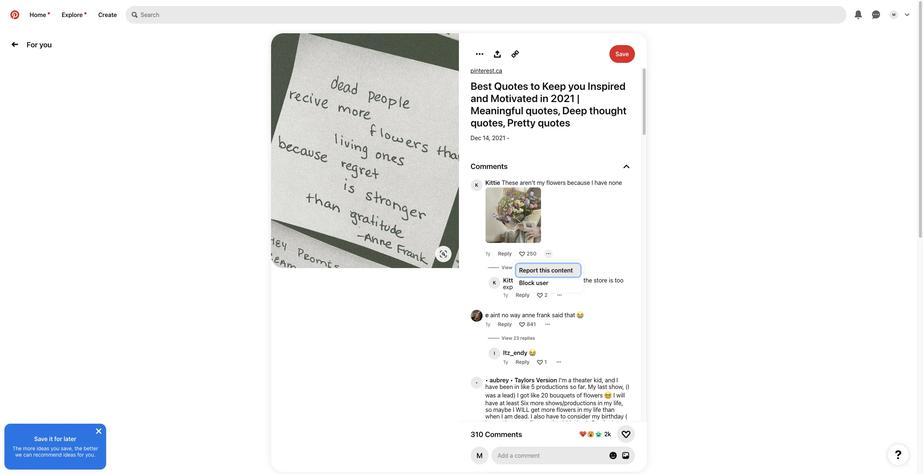 Task type: vqa. For each thing, say whether or not it's contained in the screenshot.
field
no



Task type: locate. For each thing, give the bounding box(es) containing it.
view inside ⎯⎯ view 23 replies
[[502, 336, 513, 341]]

to inside best quotes to keep you inspired and motivated in 2021 | meaningful quotes, deep thought quotes, pretty quotes
[[531, 80, 540, 92]]

• right the • aubrey • taylors version image
[[486, 377, 488, 384]]

1 horizontal spatial so
[[570, 384, 577, 390]]

of right lot
[[621, 427, 627, 433]]

report
[[519, 267, 538, 274]]

replies up b in the right bottom of the page
[[518, 265, 532, 271]]

in up quotes
[[540, 92, 549, 104]]

1 horizontal spatial for
[[77, 452, 84, 458]]

kittie image left "these"
[[471, 179, 483, 191]]

1 vertical spatial so
[[486, 407, 492, 413]]

aubrey
[[490, 377, 509, 384]]

2 horizontal spatial the
[[610, 420, 619, 427]]

😭 right that
[[577, 312, 584, 319]]

1 horizontal spatial kittie image
[[489, 277, 501, 289]]

1 vertical spatial 2
[[545, 292, 548, 298]]

like down 5 on the bottom right of the page
[[531, 392, 540, 399]]

0 vertical spatial you
[[39, 40, 52, 49]]

you right 'for'
[[39, 40, 52, 49]]

1y down e
[[486, 321, 491, 328]]

my
[[588, 384, 597, 390]]

and
[[471, 92, 489, 104], [605, 377, 615, 384]]

a right be
[[591, 427, 594, 433]]

replies inside ⎯⎯ view 2 replies
[[518, 265, 532, 271]]

reply
[[498, 251, 512, 257], [516, 292, 530, 298], [498, 321, 512, 328], [516, 359, 530, 365]]

0 horizontal spatial kittie image
[[471, 179, 483, 191]]

1 vertical spatial 😭
[[529, 350, 537, 356]]

0 vertical spatial ⎯⎯
[[489, 264, 499, 271]]

⎯⎯ left report
[[489, 264, 499, 271]]

0 horizontal spatial a
[[498, 392, 501, 399]]

save it for later the more ideas you save, the better we can recommend ideas for you.
[[12, 436, 98, 458]]

2 inside ⎯⎯ view 2 replies
[[514, 265, 517, 271]]

for
[[27, 40, 38, 49]]

2
[[514, 265, 517, 271], [545, 292, 548, 298]]

will
[[516, 407, 530, 413]]

have up was
[[486, 384, 498, 390]]

productions
[[537, 384, 569, 390]]

you
[[39, 40, 52, 49], [569, 80, 586, 92], [51, 446, 59, 452]]

i
[[592, 179, 593, 186], [617, 377, 618, 384], [518, 392, 519, 399], [614, 392, 615, 399], [513, 407, 515, 413], [502, 413, 503, 420], [531, 413, 533, 420], [486, 420, 487, 427]]

kittie link left b in the right bottom of the page
[[503, 277, 518, 284]]

the right save,
[[75, 446, 82, 452]]

1 vertical spatial save
[[34, 436, 48, 443]]

1 vertical spatial comments
[[485, 430, 523, 439]]

1 horizontal spatial like
[[531, 392, 540, 399]]

Search text field
[[141, 6, 847, 24]]

0 vertical spatial the
[[584, 277, 593, 284]]

you right 'keep'
[[569, 80, 586, 92]]

0 horizontal spatial for
[[54, 436, 62, 443]]

maybe
[[494, 407, 512, 413]]

be
[[583, 427, 589, 433]]

reply button down itz_endy 😭
[[516, 359, 530, 365]]

kittie for kittie these aren't my flowers because i have none
[[486, 179, 501, 186]]

select an emoji image
[[610, 452, 617, 460]]

kittie left "these"
[[486, 179, 501, 186]]

you.
[[85, 452, 95, 458]]

0 horizontal spatial 2
[[514, 265, 517, 271]]

1 vertical spatial 2021
[[492, 135, 506, 141]]

⎯⎯ up itz_endy icon
[[489, 335, 499, 341]]

0 vertical spatial 2021
[[551, 92, 575, 104]]

a
[[569, 377, 572, 384], [498, 392, 501, 399], [591, 427, 594, 433]]

0-
[[507, 433, 513, 440]]

2021 left | on the right
[[551, 92, 575, 104]]

reply down itz_endy 😭
[[516, 359, 530, 365]]

0 horizontal spatial and
[[471, 92, 489, 104]]

gonna
[[564, 427, 581, 433]]

e image
[[471, 310, 483, 322]]

report this content menu item
[[517, 264, 581, 277]]

kittie these aren't my flowers because i have none
[[486, 179, 623, 186]]

1 ⎯⎯ from the top
[[489, 264, 499, 271]]

we
[[15, 452, 22, 458]]

Add a comment field
[[498, 453, 602, 459]]

notifications image
[[84, 12, 86, 14]]

flowers left 0-
[[486, 433, 505, 440]]

and inside best quotes to keep you inspired and motivated in 2021 | meaningful quotes, deep thought quotes, pretty quotes
[[471, 92, 489, 104]]

get
[[531, 407, 540, 413], [520, 420, 528, 427]]

report this content
[[519, 267, 573, 274]]

more
[[531, 400, 544, 407], [542, 407, 555, 413], [23, 446, 35, 452]]

quotes, up 14, on the right
[[471, 117, 505, 129]]

comments up "these"
[[471, 162, 508, 171]]

😭
[[577, 312, 584, 319], [529, 350, 537, 356]]

0 vertical spatial 2
[[514, 265, 517, 271]]

reply button up ⎯⎯ view 2 replies
[[498, 251, 512, 257]]

view left 23
[[502, 336, 513, 341]]

reply for itz_endy
[[516, 359, 530, 365]]

i right am on the right bottom of page
[[513, 407, 515, 413]]

• aubrey • taylors version
[[486, 377, 557, 384]]

0 vertical spatial view
[[502, 265, 513, 271]]

have down was
[[486, 400, 498, 407]]

⎯⎯ view 2 replies
[[489, 264, 532, 271]]

react image for kittie
[[537, 292, 543, 298]]

far.
[[578, 384, 587, 390]]

1y for e
[[486, 321, 491, 328]]

0 vertical spatial kittie
[[486, 179, 501, 186]]

flowers
[[547, 179, 566, 186], [584, 392, 603, 399], [557, 407, 576, 413], [530, 420, 549, 427], [486, 433, 505, 440]]

have right also
[[547, 413, 559, 420]]

version
[[536, 377, 557, 384]]

2021 left -
[[492, 135, 506, 141]]

store
[[594, 277, 608, 284]]

0 horizontal spatial of
[[577, 392, 582, 399]]

i left (i
[[617, 377, 618, 384]]

in right been
[[515, 384, 520, 390]]

1 horizontal spatial •
[[511, 377, 513, 384]]

reply button for itz_endy
[[516, 359, 530, 365]]

replies inside ⎯⎯ view 23 replies
[[521, 336, 535, 341]]

that
[[565, 312, 576, 319]]

0 horizontal spatial quotes,
[[471, 117, 505, 129]]

replies right 23
[[521, 336, 535, 341]]

0 vertical spatial get
[[531, 407, 540, 413]]

1y down itz_endy 'link'
[[503, 359, 509, 365]]

0 horizontal spatial •
[[486, 377, 488, 384]]

1 horizontal spatial save
[[616, 51, 629, 57]]

i'm
[[559, 377, 567, 384]]

1 horizontal spatial a
[[569, 377, 572, 384]]

get down "will"
[[520, 420, 528, 427]]

save up inspired
[[616, 51, 629, 57]]

comments down 'sometimes'
[[485, 430, 523, 439]]

shows/productions
[[546, 400, 597, 407]]

0 vertical spatial to
[[531, 80, 540, 92]]

for left you.
[[77, 452, 84, 458]]

ideas
[[37, 446, 49, 452], [63, 452, 76, 458]]

from
[[570, 277, 582, 284]]

save for save
[[616, 51, 629, 57]]

2 vertical spatial you
[[51, 446, 59, 452]]

react image
[[520, 321, 525, 327]]

keep
[[543, 80, 566, 92]]

so left maybe
[[486, 407, 492, 413]]

1 view from the top
[[502, 265, 513, 271]]

reply button down expensive on the bottom right of page
[[516, 292, 530, 298]]

0 vertical spatial a
[[569, 377, 572, 384]]

react image
[[520, 251, 525, 257], [537, 292, 543, 298], [537, 359, 543, 365]]

a right was
[[498, 392, 501, 399]]

2 left report
[[514, 265, 517, 271]]

kittie link
[[486, 179, 501, 186], [503, 277, 518, 284]]

0 horizontal spatial get
[[520, 420, 528, 427]]

save for save it for later the more ideas you save, the better we can recommend ideas for you.
[[34, 436, 48, 443]]

kittie image down ⎯⎯ view 2 replies
[[489, 277, 501, 289]]

buying
[[535, 277, 553, 284]]

0 vertical spatial and
[[471, 92, 489, 104]]

react image left "2" button
[[537, 292, 543, 298]]

dances,
[[525, 427, 546, 433]]

to left 'keep'
[[531, 80, 540, 92]]

1 vertical spatial to
[[561, 413, 566, 420]]

in right day on the right of the page
[[604, 420, 609, 427]]

1 horizontal spatial get
[[531, 407, 540, 413]]

1 horizontal spatial kittie
[[503, 277, 518, 284]]

1 vertical spatial and
[[605, 377, 615, 384]]

reply button down no
[[498, 321, 512, 328]]

0 horizontal spatial ideas
[[37, 446, 49, 452]]

none
[[609, 179, 623, 186]]

0 horizontal spatial the
[[75, 446, 82, 452]]

😭 right itz_endy
[[529, 350, 537, 356]]

reply down expensive on the bottom right of page
[[516, 292, 530, 298]]

show,
[[609, 384, 624, 390]]

1 horizontal spatial to
[[561, 413, 566, 420]]

theater
[[573, 377, 593, 384]]

view for itz_endy
[[502, 336, 513, 341]]

1 horizontal spatial and
[[605, 377, 615, 384]]

ideas down it
[[37, 446, 49, 452]]

0 vertical spatial save
[[616, 51, 629, 57]]

e link
[[486, 312, 489, 319]]

comments
[[471, 162, 508, 171], [485, 430, 523, 439]]

⎯⎯
[[489, 264, 499, 271], [489, 335, 499, 341]]

1 horizontal spatial kittie link
[[503, 277, 518, 284]]

⎯⎯ for itz_endy
[[489, 335, 499, 341]]

view
[[502, 265, 513, 271], [502, 336, 513, 341]]

save
[[616, 51, 629, 57], [34, 436, 48, 443]]

the up the 2k at the right bottom of the page
[[610, 420, 619, 427]]

1 horizontal spatial the
[[584, 277, 593, 284]]

1 vertical spatial react image
[[537, 292, 543, 298]]

kittie
[[486, 179, 501, 186], [503, 277, 518, 284]]

1 vertical spatial of
[[621, 427, 627, 433]]

1y
[[486, 251, 491, 257], [503, 292, 509, 298], [486, 321, 491, 328], [503, 359, 509, 365]]

0 vertical spatial kittie image
[[471, 179, 483, 191]]

the inside no, buying them from the store is too expensive
[[584, 277, 593, 284]]

1 vertical spatial the
[[610, 420, 619, 427]]

got
[[521, 392, 529, 399]]

view up expensive on the bottom right of page
[[502, 265, 513, 271]]

is
[[609, 277, 614, 284]]

maria williams image
[[890, 10, 899, 19]]

1y down expensive on the bottom right of page
[[503, 292, 509, 298]]

i left got
[[518, 392, 519, 399]]

save button
[[610, 45, 635, 63], [610, 45, 635, 63]]

0 vertical spatial replies
[[518, 265, 532, 271]]

you inside save it for later the more ideas you save, the better we can recommend ideas for you.
[[51, 446, 59, 452]]

0 horizontal spatial 😭
[[529, 350, 537, 356]]

the right from
[[584, 277, 593, 284]]

841 button
[[527, 321, 536, 328]]

for right it
[[54, 436, 62, 443]]

view inside ⎯⎯ view 2 replies
[[502, 265, 513, 271]]

2 horizontal spatial a
[[591, 427, 594, 433]]

reply up ⎯⎯ view 2 replies
[[498, 251, 512, 257]]

kittie image
[[471, 179, 483, 191], [489, 277, 501, 289]]

more inside save it for later the more ideas you save, the better we can recommend ideas for you.
[[23, 446, 35, 452]]

react image left 1 button
[[537, 359, 543, 365]]

save inside save it for later the more ideas you save, the better we can recommend ideas for you.
[[34, 436, 48, 443]]

1 vertical spatial ⎯⎯
[[489, 335, 499, 341]]

0 vertical spatial like
[[521, 384, 530, 390]]

am
[[505, 413, 513, 420]]

of down far.
[[577, 392, 582, 399]]

can
[[23, 452, 32, 458]]

1 vertical spatial kittie
[[503, 277, 518, 284]]

2 vertical spatial react image
[[537, 359, 543, 365]]

react image left '250'
[[520, 251, 525, 257]]

e
[[486, 312, 489, 319]]

so left far.
[[570, 384, 577, 390]]

2 vertical spatial the
[[75, 446, 82, 452]]

2 ⎯⎯ from the top
[[489, 335, 499, 341]]

explore
[[62, 11, 83, 18]]

1 vertical spatial get
[[520, 420, 528, 427]]

save left it
[[34, 436, 48, 443]]

content
[[552, 267, 573, 274]]

dec 14, 2021 -
[[471, 135, 510, 141]]

react image for itz_endy
[[537, 359, 543, 365]]

replies for itz_endy
[[521, 336, 535, 341]]

have left the none
[[595, 179, 608, 186]]

2 • from the left
[[511, 377, 513, 384]]

1 horizontal spatial 2021
[[551, 92, 575, 104]]

expand icon image
[[624, 163, 630, 169]]

my down "😵‍💫"
[[604, 400, 612, 407]]

quotes, down 'keep'
[[526, 104, 560, 117]]

• right aubrey
[[511, 377, 513, 384]]

0 horizontal spatial save
[[34, 436, 48, 443]]

0 horizontal spatial to
[[531, 80, 540, 92]]

to down shows/productions
[[561, 413, 566, 420]]

and down pinterest.ca link
[[471, 92, 489, 104]]

0 vertical spatial for
[[54, 436, 62, 443]]

😵‍💫
[[605, 392, 612, 399]]

1 vertical spatial view
[[502, 336, 513, 341]]

like left 5 on the bottom right of the page
[[521, 384, 530, 390]]

0 vertical spatial kittie link
[[486, 179, 501, 186]]

0 horizontal spatial kittie
[[486, 179, 501, 186]]

1 vertical spatial replies
[[521, 336, 535, 341]]

in left 'than'
[[598, 400, 603, 407]]

kittie left b in the right bottom of the page
[[503, 277, 518, 284]]

0 horizontal spatial like
[[521, 384, 530, 390]]

itz_endy
[[503, 350, 528, 356]]

1 vertical spatial kittie image
[[489, 277, 501, 289]]

search icon image
[[132, 12, 138, 18]]

ideas down the later
[[63, 452, 76, 458]]

my left 'than'
[[592, 413, 600, 420]]

get right six
[[531, 407, 540, 413]]

0 horizontal spatial kittie link
[[486, 179, 501, 186]]

(i
[[626, 384, 630, 390]]

i'm a theater kid, and i have been in like 5 productions so far. my last show, (i was a lead) i got like 20 bouquets of flowers 😵‍💫 i will have at least six more shows/productions in my life, so maybe i will get more flowers in my life than when i am dead. i also have to consider my birthday ( i sometimes get flowers then) mother's day in the future, proms, dances, that's gonna be a whole lot of flowers 0-0
[[486, 377, 631, 440]]

|
[[577, 92, 580, 104]]

2 view from the top
[[502, 336, 513, 341]]

and right kid,
[[605, 377, 615, 384]]

1 vertical spatial for
[[77, 452, 84, 458]]

1y up ⎯⎯ view 2 replies
[[486, 251, 491, 257]]

a right i'm
[[569, 377, 572, 384]]

0 vertical spatial 😭
[[577, 312, 584, 319]]

1 horizontal spatial 2
[[545, 292, 548, 298]]

you down it
[[51, 446, 59, 452]]

reply down no
[[498, 321, 512, 328]]

23
[[514, 336, 519, 341]]

•
[[486, 377, 488, 384], [511, 377, 513, 384]]

1 vertical spatial you
[[569, 80, 586, 92]]

2 down "user"
[[545, 292, 548, 298]]

250 button
[[527, 251, 537, 257]]

kittie link left "these"
[[486, 179, 501, 186]]



Task type: describe. For each thing, give the bounding box(es) containing it.
no,
[[525, 277, 533, 284]]

kittie for kittie
[[503, 277, 518, 284]]

flowers down comments button
[[547, 179, 566, 186]]

day
[[592, 420, 602, 427]]

1 vertical spatial kittie link
[[503, 277, 518, 284]]

reply button for e
[[498, 321, 512, 328]]

the inside save it for later the more ideas you save, the better we can recommend ideas for you.
[[75, 446, 82, 452]]

than
[[603, 407, 615, 413]]

kittie image for 250
[[471, 179, 483, 191]]

aren't
[[520, 179, 536, 186]]

• aubrey • taylors version image
[[471, 377, 483, 389]]

2021 inside best quotes to keep you inspired and motivated in 2021 | meaningful quotes, deep thought quotes, pretty quotes
[[551, 92, 575, 104]]

my right aren't
[[537, 179, 545, 186]]

comments button
[[471, 162, 630, 171]]

20
[[541, 392, 549, 399]]

life,
[[614, 400, 624, 407]]

replies for kittie
[[518, 265, 532, 271]]

sometimes
[[489, 420, 518, 427]]

https://i.pinimg.com/150x150/b4/c1/4e/b4c14e1fc76d28e6c131d145d7acdd64.jpg image
[[486, 188, 541, 243]]

5
[[532, 384, 535, 390]]

kittie image for 2
[[489, 277, 501, 289]]

pretty
[[508, 117, 536, 129]]

expensive
[[503, 284, 530, 291]]

250
[[527, 251, 537, 257]]

quotes
[[538, 117, 571, 129]]

for you button
[[24, 37, 55, 52]]

meaningful
[[471, 104, 524, 117]]

that's
[[548, 427, 563, 433]]

(
[[626, 413, 628, 420]]

in inside best quotes to keep you inspired and motivated in 2021 | meaningful quotes, deep thought quotes, pretty quotes
[[540, 92, 549, 104]]

and inside i'm a theater kid, and i have been in like 5 productions so far. my last show, (i was a lead) i got like 20 bouquets of flowers 😵‍💫 i will have at least six more shows/productions in my life, so maybe i will get more flowers in my life than when i am dead. i also have to consider my birthday ( i sometimes get flowers then) mother's day in the future, proms, dances, that's gonna be a whole lot of flowers 0-0
[[605, 377, 615, 384]]

view for kittie
[[502, 265, 513, 271]]

0 vertical spatial comments
[[471, 162, 508, 171]]

0 vertical spatial of
[[577, 392, 582, 399]]

said
[[552, 312, 563, 319]]

recommend
[[33, 452, 62, 458]]

last
[[598, 384, 608, 390]]

home link
[[24, 6, 56, 24]]

in up mother's
[[578, 407, 583, 413]]

0 horizontal spatial 2021
[[492, 135, 506, 141]]

taylors
[[515, 377, 535, 384]]

been
[[500, 384, 513, 390]]

when
[[486, 413, 500, 420]]

better
[[84, 446, 98, 452]]

select a photo image
[[622, 452, 630, 460]]

to inside i'm a theater kid, and i have been in like 5 productions so far. my last show, (i was a lead) i got like 20 bouquets of flowers 😵‍💫 i will have at least six more shows/productions in my life, so maybe i will get more flowers in my life than when i am dead. i also have to consider my birthday ( i sometimes get flowers then) mother's day in the future, proms, dances, that's gonna be a whole lot of flowers 0-0
[[561, 413, 566, 420]]

then)
[[551, 420, 565, 427]]

1 button
[[545, 359, 547, 365]]

b link
[[520, 277, 524, 284]]

1 vertical spatial a
[[498, 392, 501, 399]]

the inside i'm a theater kid, and i have been in like 5 productions so far. my last show, (i was a lead) i got like 20 bouquets of flowers 😵‍💫 i will have at least six more shows/productions in my life, so maybe i will get more flowers in my life than when i am dead. i also have to consider my birthday ( i sometimes get flowers then) mother's day in the future, proms, dances, that's gonna be a whole lot of flowers 0-0
[[610, 420, 619, 427]]

create link
[[92, 6, 123, 24]]

future,
[[486, 427, 503, 433]]

841
[[527, 321, 536, 328]]

dead.
[[514, 413, 530, 420]]

user
[[536, 280, 549, 286]]

itz_endy link
[[503, 350, 528, 356]]

1 horizontal spatial quotes,
[[526, 104, 560, 117]]

block
[[519, 280, 535, 286]]

create
[[98, 11, 117, 18]]

i right "😵‍💫"
[[614, 392, 615, 399]]

310
[[471, 430, 484, 439]]

14,
[[483, 135, 491, 141]]

you inside best quotes to keep you inspired and motivated in 2021 | meaningful quotes, deep thought quotes, pretty quotes
[[569, 80, 586, 92]]

itz_endy image
[[489, 348, 501, 360]]

i right because
[[592, 179, 593, 186]]

quotes
[[494, 80, 529, 92]]

0 vertical spatial react image
[[520, 251, 525, 257]]

anne
[[522, 312, 536, 319]]

reaction image
[[622, 430, 631, 439]]

deep
[[563, 104, 588, 117]]

mariaaawilliams image
[[471, 447, 489, 465]]

lead)
[[502, 392, 516, 399]]

best quotes to keep you inspired and motivated in 2021 | meaningful quotes, deep thought quotes, pretty quotes link
[[471, 80, 630, 129]]

1 vertical spatial like
[[531, 392, 540, 399]]

life
[[594, 407, 602, 413]]

i up '310 comments'
[[486, 420, 487, 427]]

2 vertical spatial a
[[591, 427, 594, 433]]

it
[[49, 436, 53, 443]]

explore link
[[56, 6, 92, 24]]

block user
[[519, 280, 549, 286]]

the
[[12, 446, 22, 452]]

no, buying them from the store is too expensive
[[503, 277, 626, 291]]

1 horizontal spatial ideas
[[63, 452, 76, 458]]

• aubrey • taylors version link
[[486, 377, 557, 384]]

0 horizontal spatial so
[[486, 407, 492, 413]]

⎯⎯ for kittie
[[489, 264, 499, 271]]

also
[[534, 413, 545, 420]]

them
[[555, 277, 568, 284]]

flowers down bouquets
[[557, 407, 576, 413]]

was
[[486, 392, 496, 399]]

mother's
[[567, 420, 590, 427]]

flowers down my at the right bottom of page
[[584, 392, 603, 399]]

motivated
[[491, 92, 538, 104]]

bouquets
[[550, 392, 575, 399]]

1 horizontal spatial 😭
[[577, 312, 584, 319]]

whole
[[596, 427, 611, 433]]

way
[[510, 312, 521, 319]]

consider
[[568, 413, 591, 420]]

these
[[502, 179, 519, 186]]

i left also
[[531, 413, 533, 420]]

will
[[617, 392, 625, 399]]

310 comments
[[471, 430, 523, 439]]

because
[[568, 179, 590, 186]]

2k
[[605, 431, 612, 438]]

notifications image
[[48, 12, 50, 14]]

reply for e
[[498, 321, 512, 328]]

frank
[[537, 312, 551, 319]]

flowers left then)
[[530, 420, 549, 427]]

my left life
[[584, 407, 592, 413]]

reply for kittie
[[516, 292, 530, 298]]

this
[[540, 267, 550, 274]]

1y for itz_endy
[[503, 359, 509, 365]]

1 • from the left
[[486, 377, 488, 384]]

0 vertical spatial so
[[570, 384, 577, 390]]

best quotes to keep you inspired and motivated in 2021 | meaningful quotes, deep thought quotes, pretty quotes
[[471, 80, 627, 129]]

-
[[507, 135, 510, 141]]

at
[[500, 400, 505, 407]]

you inside button
[[39, 40, 52, 49]]

1y for kittie
[[503, 292, 509, 298]]

lot
[[613, 427, 620, 433]]

0
[[513, 433, 517, 440]]

1 horizontal spatial of
[[621, 427, 627, 433]]

b
[[520, 277, 524, 284]]

home
[[30, 11, 46, 18]]

too
[[615, 277, 624, 284]]

i left am on the right bottom of page
[[502, 413, 503, 420]]

save,
[[61, 446, 73, 452]]

least
[[507, 400, 519, 407]]

aint
[[491, 312, 501, 319]]

no
[[502, 312, 509, 319]]

reply button for kittie
[[516, 292, 530, 298]]



